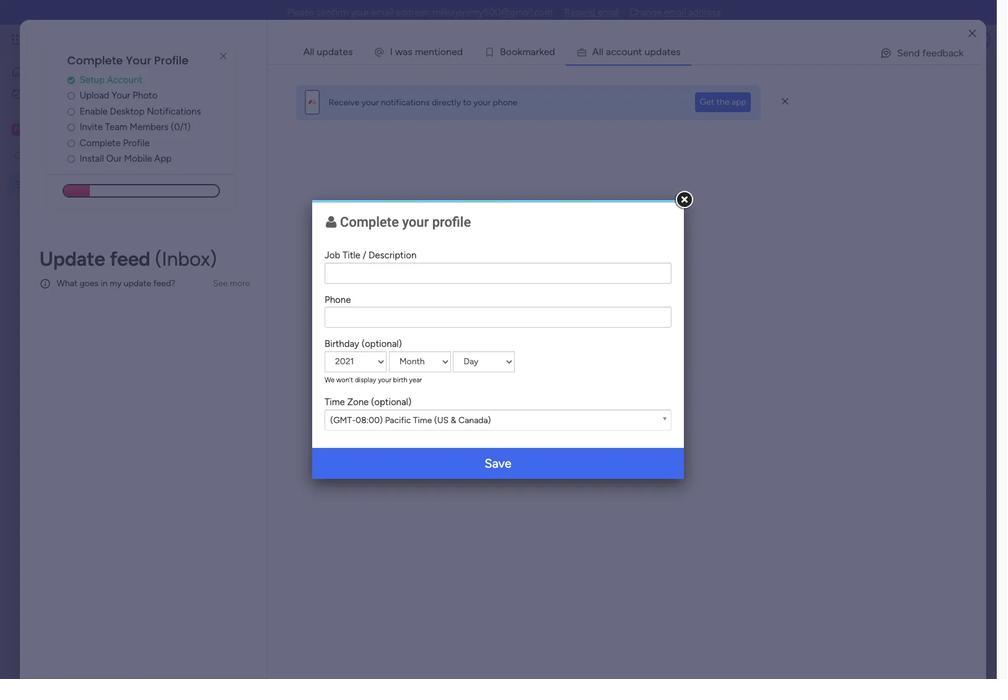 Task type: vqa. For each thing, say whether or not it's contained in the screenshot.
the right Copied! image
no



Task type: describe. For each thing, give the bounding box(es) containing it.
display
[[355, 376, 376, 384]]

complete for complete your profile
[[340, 215, 399, 230]]

i
[[438, 46, 441, 58]]

unread
[[470, 366, 534, 389]]

b o o k m a r k e d
[[500, 46, 556, 58]]

Completed field
[[210, 365, 280, 381]]

0 horizontal spatial the
[[460, 431, 474, 443]]

1 task from the top
[[315, 215, 332, 225]]

(gmt-08:00) pacific time (us & canada)
[[330, 415, 491, 426]]

1 email from the left
[[372, 7, 394, 18]]

2 task from the top
[[315, 391, 332, 401]]

v2 overdue deadline image
[[499, 281, 509, 293]]

3 t from the left
[[667, 46, 671, 58]]

jeremy miller image
[[972, 30, 992, 50]]

see more button
[[208, 274, 255, 294]]

feed
[[110, 247, 150, 271]]

install our mobile app link
[[67, 152, 235, 166]]

any
[[223, 94, 236, 104]]

not
[[625, 414, 640, 424]]

project.
[[269, 94, 299, 104]]

app
[[154, 153, 172, 164]]

job
[[325, 250, 340, 261]]

revisit
[[418, 413, 443, 424]]

won't
[[337, 376, 353, 384]]

complete profile link
[[67, 136, 235, 150]]

Job Title / Description text field
[[325, 263, 672, 284]]

no unread updates
[[439, 366, 612, 389]]

birthday (optional)
[[325, 339, 402, 350]]

enable desktop notifications
[[80, 106, 201, 117]]

manage any type of project. assign owners, set timelines and keep track of where your project stands.
[[190, 94, 585, 104]]

4 e from the left
[[671, 46, 677, 58]]

v2 done deadline image
[[499, 259, 509, 271]]

a
[[593, 46, 599, 58]]

your left "profile"
[[402, 215, 429, 230]]

3 o from the left
[[512, 46, 518, 58]]

all
[[303, 46, 315, 58]]

4 a from the left
[[662, 46, 667, 58]]

already
[[511, 413, 541, 424]]

your inside to revisit updates you've already read, change the filter at the top left corner of your feed.
[[549, 431, 568, 443]]

to for to revisit updates you've already read, change the filter at the top left corner of your feed.
[[406, 413, 416, 424]]

corner
[[509, 431, 536, 443]]

Owner field
[[448, 214, 480, 227]]

send feedback button
[[875, 43, 969, 63]]

resend email link
[[565, 7, 620, 18]]

31
[[544, 259, 551, 268]]

Search in workspace field
[[26, 149, 104, 163]]

oct 12
[[528, 281, 551, 290]]

owners,
[[329, 94, 359, 104]]

3 e from the left
[[544, 46, 550, 58]]

2 c from the left
[[617, 46, 622, 58]]

top
[[476, 431, 490, 443]]

time zone (optional)
[[325, 397, 412, 408]]

circle o image for enable
[[67, 107, 75, 116]]

oct for stuck
[[528, 281, 542, 290]]

4 o from the left
[[622, 46, 628, 58]]

a l l a c c o u n t u p d a t e s
[[593, 46, 681, 58]]

circle o image for invite
[[67, 123, 75, 132]]

add view image
[[304, 117, 309, 126]]

enable
[[80, 106, 108, 117]]

account
[[107, 74, 143, 85]]

see for see more
[[213, 278, 228, 289]]

m for a
[[523, 46, 531, 58]]

address:
[[396, 7, 431, 18]]

title
[[343, 250, 361, 261]]

add new group
[[212, 501, 272, 511]]

resend
[[565, 7, 596, 18]]

install
[[80, 153, 104, 164]]

table button
[[258, 112, 297, 131]]

year
[[409, 376, 422, 384]]

canada)
[[459, 415, 491, 426]]

0 vertical spatial project
[[188, 64, 255, 92]]

1 l from the left
[[599, 46, 602, 58]]

please
[[287, 7, 314, 18]]

2 d from the left
[[550, 46, 556, 58]]

send feedback
[[898, 47, 964, 59]]

workspace selection element
[[12, 122, 104, 138]]

oct for done
[[528, 259, 542, 268]]

main for main workspace
[[29, 123, 50, 135]]

you've
[[482, 413, 509, 424]]

profile
[[433, 215, 471, 230]]

app
[[732, 97, 747, 107]]

check circle image
[[67, 76, 75, 85]]

receive your notifications directly to your phone
[[329, 97, 518, 108]]

close image
[[969, 29, 977, 38]]

home button
[[7, 62, 133, 82]]

the inside get the app button
[[717, 97, 730, 107]]

we won't display your birth year
[[325, 376, 422, 384]]

group
[[249, 501, 272, 511]]

circle o image for upload
[[67, 91, 75, 101]]

install our mobile app
[[80, 153, 172, 164]]

left
[[493, 431, 507, 443]]

1 horizontal spatial time
[[413, 415, 432, 426]]

of inside to revisit updates you've already read, change the filter at the top left corner of your feed.
[[538, 431, 547, 443]]

get the app button
[[695, 92, 752, 112]]

where
[[482, 94, 506, 104]]

in
[[101, 279, 108, 289]]

my
[[27, 88, 39, 98]]

1 e from the left
[[424, 46, 429, 58]]

setup
[[80, 74, 105, 85]]

show board description image
[[402, 72, 417, 84]]

0 horizontal spatial updates
[[317, 46, 353, 58]]

2 o from the left
[[506, 46, 512, 58]]

upload your photo
[[80, 90, 158, 101]]

3 n from the left
[[633, 46, 639, 58]]

assign
[[301, 94, 327, 104]]

zone
[[347, 397, 369, 408]]

2 a from the left
[[531, 46, 536, 58]]

see for see more
[[565, 93, 580, 104]]

stuck
[[637, 281, 660, 292]]

1 c from the left
[[611, 46, 617, 58]]

Project Management field
[[185, 64, 396, 92]]

phone
[[493, 97, 518, 108]]

my work
[[27, 88, 60, 98]]

1 o from the left
[[441, 46, 446, 58]]

Phone text field
[[325, 307, 672, 328]]

directly
[[432, 97, 461, 108]]

work
[[41, 88, 60, 98]]

workspace image
[[12, 122, 24, 136]]

more
[[582, 93, 602, 104]]

see more link
[[564, 92, 604, 105]]

1 table from the left
[[228, 116, 248, 126]]

1 k from the left
[[518, 46, 523, 58]]

2 table from the left
[[267, 116, 287, 126]]

3 a from the left
[[606, 46, 611, 58]]

upload
[[80, 90, 109, 101]]

birthday
[[325, 339, 360, 350]]

1 horizontal spatial of
[[472, 94, 480, 104]]

dapulse integrations image
[[759, 117, 768, 126]]

resend email
[[565, 7, 620, 18]]

your right to
[[474, 97, 491, 108]]

1 s from the left
[[408, 46, 413, 58]]

main workspace
[[29, 123, 102, 135]]

home
[[29, 66, 52, 77]]

read,
[[543, 413, 564, 424]]

your right confirm
[[351, 7, 369, 18]]

p
[[651, 46, 657, 58]]



Task type: locate. For each thing, give the bounding box(es) containing it.
circle o image left 'install'
[[67, 155, 75, 164]]

updates for no unread updates
[[538, 366, 612, 389]]

a right p
[[662, 46, 667, 58]]

to left revisit
[[406, 413, 416, 424]]

u left p
[[628, 46, 633, 58]]

your
[[351, 7, 369, 18], [508, 94, 526, 104], [362, 97, 379, 108], [474, 97, 491, 108], [402, 215, 429, 230], [378, 376, 392, 384], [549, 431, 568, 443]]

task down we
[[315, 391, 332, 401]]

d right 'i'
[[457, 46, 463, 58]]

email for change email address
[[665, 7, 686, 18]]

a right b
[[531, 46, 536, 58]]

email right change
[[665, 7, 686, 18]]

w
[[395, 46, 403, 58]]

see inside button
[[213, 278, 228, 289]]

profile up setup account link
[[154, 53, 189, 68]]

d down change
[[657, 46, 662, 58]]

complete profile
[[80, 138, 150, 149]]

2 u from the left
[[645, 46, 651, 58]]

1 vertical spatial your
[[112, 90, 130, 101]]

1 vertical spatial time
[[413, 415, 432, 426]]

task up job
[[315, 215, 332, 225]]

1 horizontal spatial u
[[645, 46, 651, 58]]

08:00)
[[356, 415, 383, 426]]

updates inside to revisit updates you've already read, change the filter at the top left corner of your feed.
[[445, 413, 479, 424]]

email left address:
[[372, 7, 394, 18]]

the left filter
[[599, 413, 613, 424]]

1 vertical spatial task
[[315, 391, 332, 401]]

t left p
[[639, 46, 643, 58]]

of right type at the top left of the page
[[258, 94, 267, 104]]

management up assign
[[260, 64, 393, 92]]

complete up 'install'
[[80, 138, 121, 149]]

1 vertical spatial new
[[230, 501, 246, 511]]

stands.
[[558, 94, 585, 104]]

0 vertical spatial profile
[[154, 53, 189, 68]]

new right hire
[[253, 414, 269, 424]]

circle o image
[[67, 107, 75, 116], [67, 155, 75, 164]]

o right the w
[[441, 46, 446, 58]]

new inside button
[[230, 501, 246, 511]]

1 vertical spatial project management
[[29, 179, 110, 189]]

circle o image inside invite team members (0/1) link
[[67, 123, 75, 132]]

0 vertical spatial management
[[260, 64, 393, 92]]

to for to do
[[213, 188, 227, 204]]

0 vertical spatial time
[[325, 397, 345, 408]]

t right p
[[667, 46, 671, 58]]

0 horizontal spatial see
[[213, 278, 228, 289]]

m left 'i'
[[415, 46, 424, 58]]

main inside workspace selection element
[[29, 123, 50, 135]]

2 l from the left
[[602, 46, 604, 58]]

complete up setup
[[67, 53, 123, 68]]

address
[[689, 7, 721, 18]]

user image
[[326, 215, 337, 229]]

change
[[630, 7, 662, 18]]

m for e
[[415, 46, 424, 58]]

dapulse x slim image
[[216, 49, 231, 64], [782, 96, 789, 107]]

your inside upload your photo link
[[112, 90, 130, 101]]

interns
[[271, 414, 298, 424]]

2 vertical spatial circle o image
[[67, 139, 75, 148]]

email right resend at the top of page
[[598, 7, 620, 18]]

get
[[700, 97, 715, 107]]

(optional) up we won't display your birth year
[[362, 339, 402, 350]]

see more
[[213, 278, 250, 289]]

0 vertical spatial your
[[126, 53, 151, 68]]

2 circle o image from the top
[[67, 155, 75, 164]]

1 vertical spatial circle o image
[[67, 123, 75, 132]]

to inside 'field'
[[213, 188, 227, 204]]

1 circle o image from the top
[[67, 107, 75, 116]]

what goes in my update feed?
[[57, 279, 176, 289]]

circle o image down check circle image
[[67, 91, 75, 101]]

project up any at the top left
[[188, 64, 255, 92]]

0 horizontal spatial new
[[230, 501, 246, 511]]

main table
[[207, 116, 248, 126]]

3 email from the left
[[665, 7, 686, 18]]

a right i
[[403, 46, 408, 58]]

to
[[463, 97, 472, 108]]

1 n from the left
[[429, 46, 435, 58]]

1 oct from the top
[[528, 259, 542, 268]]

e right 'i'
[[452, 46, 457, 58]]

1 d from the left
[[457, 46, 463, 58]]

2 vertical spatial the
[[460, 431, 474, 443]]

profile
[[154, 53, 189, 68], [123, 138, 150, 149]]

your down account
[[112, 90, 130, 101]]

receive
[[329, 97, 360, 108]]

owner
[[451, 215, 477, 225]]

e left 'i'
[[424, 46, 429, 58]]

0 horizontal spatial time
[[325, 397, 345, 408]]

d for a l l a c c o u n t u p d a t e s
[[657, 46, 662, 58]]

feedback
[[923, 47, 964, 59]]

your for photo
[[112, 90, 130, 101]]

time up (gmt-
[[325, 397, 345, 408]]

phone
[[325, 294, 351, 305]]

1 m from the left
[[415, 46, 424, 58]]

2 t from the left
[[639, 46, 643, 58]]

at
[[637, 413, 645, 424]]

all updates
[[303, 46, 353, 58]]

d right r on the right of the page
[[550, 46, 556, 58]]

b
[[500, 46, 506, 58]]

management inside list box
[[59, 179, 110, 189]]

s
[[408, 46, 413, 58], [677, 46, 681, 58]]

1 horizontal spatial k
[[540, 46, 544, 58]]

2 horizontal spatial of
[[538, 431, 547, 443]]

2 k from the left
[[540, 46, 544, 58]]

new right add
[[230, 501, 246, 511]]

time left (us
[[413, 415, 432, 426]]

1 horizontal spatial s
[[677, 46, 681, 58]]

1 horizontal spatial dapulse x slim image
[[782, 96, 789, 107]]

0 horizontal spatial n
[[429, 46, 435, 58]]

3 d from the left
[[657, 46, 662, 58]]

circle o image for install
[[67, 155, 75, 164]]

your right the receive
[[362, 97, 379, 108]]

1 u from the left
[[628, 46, 633, 58]]

1 horizontal spatial n
[[446, 46, 452, 58]]

0 horizontal spatial k
[[518, 46, 523, 58]]

dapulse x slim image right the app
[[782, 96, 789, 107]]

project management up "project."
[[188, 64, 393, 92]]

n left p
[[633, 46, 639, 58]]

your
[[126, 53, 151, 68], [112, 90, 130, 101]]

management
[[260, 64, 393, 92], [59, 179, 110, 189]]

(optional) up the pacific at left bottom
[[371, 397, 412, 408]]

1 horizontal spatial new
[[253, 414, 269, 424]]

feed?
[[153, 279, 176, 289]]

column information image
[[699, 392, 709, 401]]

select product image
[[11, 33, 24, 46]]

main down the 'manage'
[[207, 116, 226, 126]]

0 vertical spatial the
[[717, 97, 730, 107]]

2 oct from the top
[[528, 281, 542, 290]]

1 vertical spatial profile
[[123, 138, 150, 149]]

lottie animation element
[[426, 157, 625, 356]]

2 e from the left
[[452, 46, 457, 58]]

0 vertical spatial updates
[[317, 46, 353, 58]]

2 horizontal spatial the
[[717, 97, 730, 107]]

1 horizontal spatial t
[[639, 46, 643, 58]]

1 horizontal spatial d
[[550, 46, 556, 58]]

your right where
[[508, 94, 526, 104]]

table down "project."
[[267, 116, 287, 126]]

email
[[372, 7, 394, 18], [598, 7, 620, 18], [665, 7, 686, 18]]

invite
[[80, 122, 103, 133]]

u
[[628, 46, 633, 58], [645, 46, 651, 58]]

mobile
[[124, 153, 152, 164]]

s right p
[[677, 46, 681, 58]]

new for hire
[[253, 414, 269, 424]]

circle o image left the invite
[[67, 123, 75, 132]]

oct left 31
[[528, 259, 542, 268]]

i
[[390, 46, 393, 58]]

filter
[[615, 413, 634, 424]]

update
[[124, 279, 151, 289]]

0 vertical spatial see
[[565, 93, 580, 104]]

0 horizontal spatial email
[[372, 7, 394, 18]]

circle o image inside install our mobile app link
[[67, 155, 75, 164]]

updates up 'top'
[[445, 413, 479, 424]]

0 horizontal spatial project
[[29, 179, 57, 189]]

project inside list box
[[29, 179, 57, 189]]

0 horizontal spatial dapulse x slim image
[[216, 49, 231, 64]]

1 vertical spatial dapulse x slim image
[[782, 96, 789, 107]]

o left r on the right of the page
[[506, 46, 512, 58]]

2 n from the left
[[446, 46, 452, 58]]

0 vertical spatial project management
[[188, 64, 393, 92]]

0 vertical spatial dapulse x slim image
[[216, 49, 231, 64]]

2 horizontal spatial d
[[657, 46, 662, 58]]

2 email from the left
[[598, 7, 620, 18]]

0 vertical spatial (optional)
[[362, 339, 402, 350]]

0 horizontal spatial management
[[59, 179, 110, 189]]

2 horizontal spatial n
[[633, 46, 639, 58]]

monthly
[[234, 282, 266, 293]]

1 horizontal spatial to
[[406, 413, 416, 424]]

profile inside complete profile link
[[123, 138, 150, 149]]

1 horizontal spatial the
[[599, 413, 613, 424]]

1 vertical spatial (optional)
[[371, 397, 412, 408]]

1 vertical spatial updates
[[538, 366, 612, 389]]

circle o image
[[67, 91, 75, 101], [67, 123, 75, 132], [67, 139, 75, 148]]

(optional)
[[362, 339, 402, 350], [371, 397, 412, 408]]

notifications
[[147, 106, 201, 117]]

project management down the search in workspace field
[[29, 179, 110, 189]]

0 vertical spatial to
[[213, 188, 227, 204]]

To Do field
[[210, 188, 248, 205]]

tab list
[[293, 40, 982, 64]]

see more
[[565, 93, 602, 104]]

2 vertical spatial updates
[[445, 413, 479, 424]]

1 circle o image from the top
[[67, 91, 75, 101]]

hire new interns
[[234, 414, 298, 424]]

meeting
[[264, 260, 296, 270]]

oct
[[528, 259, 542, 268], [528, 281, 542, 290]]

complete up job title / description on the left top
[[340, 215, 399, 230]]

oct left 12
[[528, 281, 542, 290]]

1 horizontal spatial project
[[188, 64, 255, 92]]

option
[[0, 173, 158, 175]]

the right get
[[717, 97, 730, 107]]

profile down the invite team members (0/1)
[[123, 138, 150, 149]]

d for i w a s m e n t i o n e d
[[457, 46, 463, 58]]

1 horizontal spatial profile
[[154, 53, 189, 68]]

main right workspace "image" at top
[[29, 123, 50, 135]]

email for resend email
[[598, 7, 620, 18]]

0 vertical spatial circle o image
[[67, 107, 75, 116]]

0 horizontal spatial of
[[258, 94, 267, 104]]

complete for complete your profile
[[67, 53, 123, 68]]

research
[[234, 237, 270, 248]]

l down resend email link at top
[[599, 46, 602, 58]]

column information image
[[699, 215, 709, 225]]

0 horizontal spatial t
[[435, 46, 438, 58]]

1 vertical spatial management
[[59, 179, 110, 189]]

2 circle o image from the top
[[67, 123, 75, 132]]

1 vertical spatial see
[[213, 278, 228, 289]]

dapulse x slim image up any at the top left
[[216, 49, 231, 64]]

see
[[565, 93, 580, 104], [213, 278, 228, 289]]

upload your photo link
[[67, 89, 235, 103]]

project
[[528, 94, 556, 104]]

timelines
[[376, 94, 411, 104]]

e right p
[[671, 46, 677, 58]]

your left birth at the bottom left of page
[[378, 376, 392, 384]]

1 vertical spatial oct
[[528, 281, 542, 290]]

management down 'install'
[[59, 179, 110, 189]]

circle o image up workspace at the left
[[67, 107, 75, 116]]

workspace
[[53, 123, 102, 135]]

kickoff meeting
[[234, 260, 296, 270]]

change
[[566, 413, 597, 424]]

project management list box
[[0, 171, 158, 362]]

m left r on the right of the page
[[523, 46, 531, 58]]

circle o image inside the enable desktop notifications link
[[67, 107, 75, 116]]

1 vertical spatial complete
[[80, 138, 121, 149]]

2 s from the left
[[677, 46, 681, 58]]

t right the w
[[435, 46, 438, 58]]

l right a
[[602, 46, 604, 58]]

of right to
[[472, 94, 480, 104]]

1 vertical spatial to
[[406, 413, 416, 424]]

1 a from the left
[[403, 46, 408, 58]]

more
[[230, 278, 250, 289]]

d
[[457, 46, 463, 58], [550, 46, 556, 58], [657, 46, 662, 58]]

0 vertical spatial oct
[[528, 259, 542, 268]]

get the app
[[700, 97, 747, 107]]

your for profile
[[126, 53, 151, 68]]

(0/1)
[[171, 122, 191, 133]]

main
[[207, 116, 226, 126], [29, 123, 50, 135]]

enable desktop notifications link
[[67, 105, 235, 119]]

0 horizontal spatial u
[[628, 46, 633, 58]]

0 horizontal spatial d
[[457, 46, 463, 58]]

your up setup account link
[[126, 53, 151, 68]]

team
[[105, 122, 127, 133]]

job title / description
[[325, 250, 417, 261]]

setup account link
[[67, 73, 235, 87]]

to left do
[[213, 188, 227, 204]]

tab list containing all updates
[[293, 40, 982, 64]]

1 horizontal spatial m
[[523, 46, 531, 58]]

new
[[253, 414, 269, 424], [230, 501, 246, 511]]

project down the search in workspace field
[[29, 179, 57, 189]]

to inside to revisit updates you've already read, change the filter at the top left corner of your feed.
[[406, 413, 416, 424]]

updates right all
[[317, 46, 353, 58]]

0 vertical spatial complete
[[67, 53, 123, 68]]

0 horizontal spatial main
[[29, 123, 50, 135]]

n right 'i'
[[446, 46, 452, 58]]

1 horizontal spatial table
[[267, 116, 287, 126]]

e right r on the right of the page
[[544, 46, 550, 58]]

completed
[[213, 365, 277, 380]]

goes
[[80, 279, 99, 289]]

0 horizontal spatial project management
[[29, 179, 110, 189]]

the left 'top'
[[460, 431, 474, 443]]

1 horizontal spatial updates
[[445, 413, 479, 424]]

0 horizontal spatial table
[[228, 116, 248, 126]]

pacific
[[385, 415, 411, 426]]

circle o image for complete
[[67, 139, 75, 148]]

n left 'i'
[[429, 46, 435, 58]]

0 vertical spatial circle o image
[[67, 91, 75, 101]]

new for add
[[230, 501, 246, 511]]

o right b
[[512, 46, 518, 58]]

0 horizontal spatial m
[[415, 46, 424, 58]]

main inside main table button
[[207, 116, 226, 126]]

s right the w
[[408, 46, 413, 58]]

2 horizontal spatial email
[[665, 7, 686, 18]]

(inbox)
[[155, 247, 217, 271]]

to revisit updates you've already read, change the filter at the top left corner of your feed.
[[406, 413, 645, 443]]

2 m from the left
[[523, 46, 531, 58]]

updates for to revisit updates you've already read, change the filter at the top left corner of your feed.
[[445, 413, 479, 424]]

2 horizontal spatial updates
[[538, 366, 612, 389]]

1 vertical spatial circle o image
[[67, 155, 75, 164]]

m
[[14, 124, 22, 134]]

t
[[435, 46, 438, 58], [639, 46, 643, 58], [667, 46, 671, 58]]

u down change
[[645, 46, 651, 58]]

(gmt-
[[330, 415, 356, 426]]

save button
[[312, 448, 684, 479]]

1 horizontal spatial email
[[598, 7, 620, 18]]

monthly sync
[[234, 282, 288, 293]]

l
[[599, 46, 602, 58], [602, 46, 604, 58]]

1 horizontal spatial management
[[260, 64, 393, 92]]

circle o image inside upload your photo link
[[67, 91, 75, 101]]

2 vertical spatial complete
[[340, 215, 399, 230]]

your down read,
[[549, 431, 568, 443]]

table down any at the top left
[[228, 116, 248, 126]]

1 horizontal spatial project management
[[188, 64, 393, 92]]

/
[[363, 250, 367, 261]]

main for main table
[[207, 116, 226, 126]]

circle o image up the search in workspace field
[[67, 139, 75, 148]]

of right corner
[[538, 431, 547, 443]]

confirm
[[316, 7, 349, 18]]

1 vertical spatial project
[[29, 179, 57, 189]]

0 horizontal spatial profile
[[123, 138, 150, 149]]

0 horizontal spatial to
[[213, 188, 227, 204]]

set
[[361, 94, 373, 104]]

invite team members (0/1) link
[[67, 120, 235, 134]]

0 vertical spatial task
[[315, 215, 332, 225]]

project management inside project management list box
[[29, 179, 110, 189]]

0 horizontal spatial s
[[408, 46, 413, 58]]

1 vertical spatial the
[[599, 413, 613, 424]]

updates up change
[[538, 366, 612, 389]]

complete for complete profile
[[80, 138, 121, 149]]

add new group button
[[189, 497, 277, 516]]

we
[[325, 376, 335, 384]]

a right a
[[606, 46, 611, 58]]

track
[[450, 94, 470, 104]]

my
[[110, 279, 122, 289]]

1 horizontal spatial main
[[207, 116, 226, 126]]

3 circle o image from the top
[[67, 139, 75, 148]]

0 vertical spatial new
[[253, 414, 269, 424]]

o left p
[[622, 46, 628, 58]]

2 horizontal spatial t
[[667, 46, 671, 58]]

circle o image inside complete profile link
[[67, 139, 75, 148]]

table
[[228, 116, 248, 126], [267, 116, 287, 126]]

1 horizontal spatial see
[[565, 93, 580, 104]]

1 t from the left
[[435, 46, 438, 58]]



